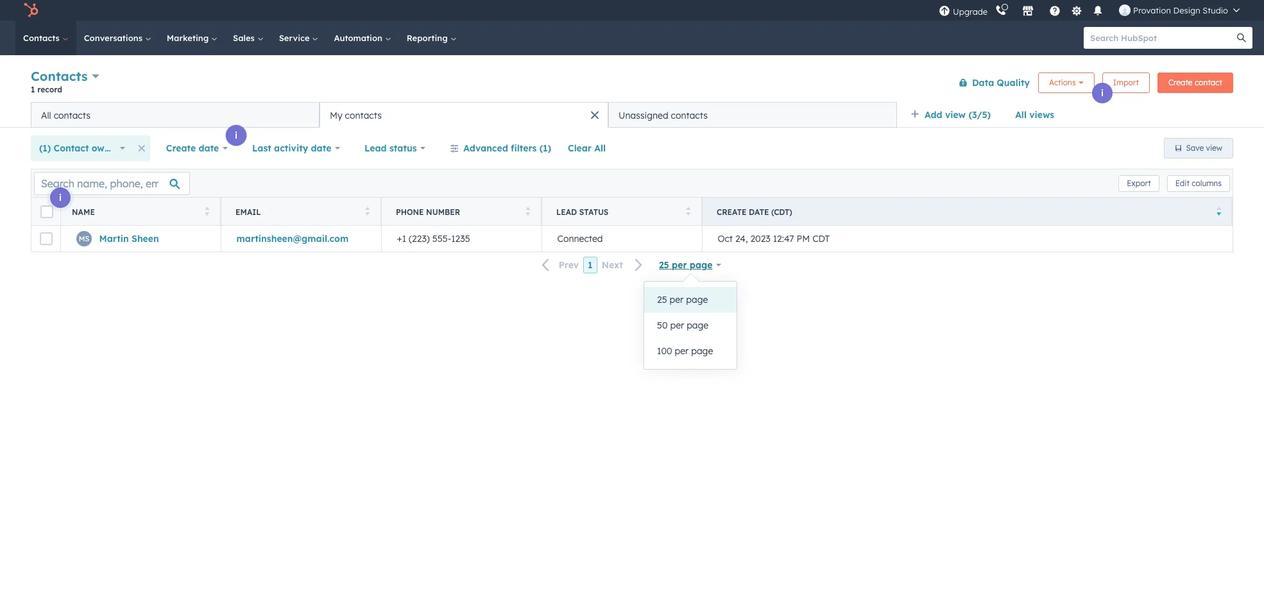 Task type: vqa. For each thing, say whether or not it's contained in the screenshot.
caret image
no



Task type: describe. For each thing, give the bounding box(es) containing it.
sales link
[[225, 21, 271, 55]]

date inside popup button
[[311, 142, 331, 154]]

last activity date button
[[244, 135, 349, 161]]

press to sort. element for email
[[365, 206, 370, 217]]

prev
[[559, 259, 579, 271]]

email
[[236, 207, 261, 217]]

12:47
[[773, 233, 794, 245]]

clear all
[[568, 142, 606, 154]]

cdt
[[813, 233, 830, 245]]

hubspot link
[[15, 3, 48, 18]]

next
[[602, 259, 623, 271]]

per for 50 per page "button" at the right
[[670, 320, 684, 331]]

contact
[[54, 142, 89, 154]]

advanced
[[464, 142, 508, 154]]

my contacts button
[[320, 102, 608, 128]]

status
[[579, 207, 609, 217]]

martinsheen@gmail.com button
[[221, 226, 381, 252]]

contacts for unassigned contacts
[[671, 109, 708, 121]]

+1
[[397, 233, 406, 245]]

studio
[[1203, 5, 1228, 15]]

lead for lead status
[[556, 207, 577, 217]]

contacts inside popup button
[[31, 68, 88, 84]]

oct 24, 2023 12:47 pm cdt
[[718, 233, 830, 245]]

add
[[925, 109, 943, 121]]

data quality button
[[950, 70, 1031, 95]]

export
[[1127, 178, 1151, 188]]

marketplaces image
[[1023, 6, 1034, 17]]

25 per page inside button
[[657, 294, 708, 306]]

pagination navigation
[[534, 257, 651, 274]]

martinsheen@gmail.com link
[[237, 233, 349, 245]]

date
[[749, 207, 769, 217]]

conversations
[[84, 33, 145, 43]]

sales
[[233, 33, 257, 43]]

edit columns button
[[1167, 175, 1230, 192]]

marketing link
[[159, 21, 225, 55]]

all views link
[[1007, 102, 1063, 128]]

status
[[390, 142, 417, 154]]

martinsheen@gmail.com
[[237, 233, 349, 245]]

views
[[1030, 109, 1055, 121]]

calling icon button
[[990, 2, 1012, 19]]

columns
[[1192, 178, 1222, 188]]

add view (3/5)
[[925, 109, 991, 121]]

contacts for all contacts
[[54, 109, 90, 121]]

2023
[[751, 233, 771, 245]]

1 vertical spatial i button
[[226, 125, 246, 146]]

search image
[[1237, 33, 1246, 42]]

press to sort. image for email's press to sort. element
[[365, 206, 370, 215]]

notifications button
[[1087, 0, 1109, 21]]

descending sort. press to sort ascending. image
[[1217, 206, 1221, 215]]

filters
[[511, 142, 537, 154]]

create for create contact
[[1169, 77, 1193, 87]]

save
[[1186, 143, 1204, 153]]

automation link
[[326, 21, 399, 55]]

advanced filters (1)
[[464, 142, 551, 154]]

create contact button
[[1158, 72, 1234, 93]]

2 horizontal spatial i button
[[1092, 83, 1113, 103]]

date inside popup button
[[199, 142, 219, 154]]

1 press to sort. element from the left
[[204, 206, 209, 217]]

number
[[426, 207, 460, 217]]

automation
[[334, 33, 385, 43]]

calling icon image
[[996, 5, 1007, 17]]

all for all contacts
[[41, 109, 51, 121]]

create contact
[[1169, 77, 1223, 87]]

save view button
[[1164, 138, 1234, 159]]

contacts button
[[31, 67, 100, 85]]

page for 100 per page "button" on the bottom right of the page
[[691, 345, 713, 357]]

data
[[972, 77, 994, 88]]

i for rightmost i button
[[1101, 87, 1104, 99]]

help button
[[1044, 0, 1066, 21]]

press to sort. image for status
[[686, 206, 691, 215]]

marketplaces button
[[1015, 0, 1042, 21]]

settings link
[[1069, 4, 1085, 17]]

100
[[657, 345, 672, 357]]

view for add
[[945, 109, 966, 121]]

notifications image
[[1092, 6, 1104, 17]]

quality
[[997, 77, 1030, 88]]

owner
[[92, 142, 119, 154]]

phone
[[396, 207, 424, 217]]

descending sort. press to sort ascending. element
[[1217, 206, 1221, 217]]

martin
[[99, 233, 129, 245]]

last
[[252, 142, 271, 154]]

24,
[[736, 233, 748, 245]]

provation design studio
[[1134, 5, 1228, 15]]

connected button
[[542, 226, 702, 252]]

import
[[1113, 77, 1139, 87]]

view for save
[[1206, 143, 1223, 153]]



Task type: locate. For each thing, give the bounding box(es) containing it.
0 horizontal spatial lead
[[365, 142, 387, 154]]

2 contacts from the left
[[345, 109, 382, 121]]

1 left record
[[31, 85, 35, 94]]

view inside button
[[1206, 143, 1223, 153]]

Search HubSpot search field
[[1084, 27, 1241, 49]]

per up 25 per page button
[[672, 259, 687, 271]]

lead for lead status
[[365, 142, 387, 154]]

actions button
[[1039, 72, 1095, 93]]

555-
[[432, 233, 451, 245]]

lead status button
[[356, 135, 434, 161]]

conversations link
[[76, 21, 159, 55]]

create left contact
[[1169, 77, 1193, 87]]

1 vertical spatial 25
[[657, 294, 667, 306]]

1
[[31, 85, 35, 94], [588, 259, 593, 271]]

date
[[199, 142, 219, 154], [311, 142, 331, 154]]

contacts inside unassigned contacts button
[[671, 109, 708, 121]]

lead status
[[365, 142, 417, 154]]

0 vertical spatial contacts
[[23, 33, 62, 43]]

(1) left contact
[[39, 142, 51, 154]]

1 inside contacts banner
[[31, 85, 35, 94]]

1 press to sort. image from the left
[[525, 206, 530, 215]]

1 horizontal spatial i button
[[226, 125, 246, 146]]

2 press to sort. element from the left
[[365, 206, 370, 217]]

all for all views
[[1015, 109, 1027, 121]]

0 vertical spatial i
[[1101, 87, 1104, 99]]

upgrade image
[[939, 5, 951, 17]]

upgrade
[[953, 6, 988, 16]]

create
[[1169, 77, 1193, 87], [166, 142, 196, 154], [717, 207, 747, 217]]

contacts link
[[15, 21, 76, 55]]

(1)
[[39, 142, 51, 154], [540, 142, 551, 154]]

50 per page button
[[644, 313, 737, 338]]

(223)
[[409, 233, 430, 245]]

Search name, phone, email addresses, or company search field
[[34, 172, 190, 195]]

settings image
[[1071, 5, 1083, 17]]

0 vertical spatial 25 per page
[[659, 259, 713, 271]]

2 vertical spatial i
[[59, 192, 62, 203]]

contacts
[[54, 109, 90, 121], [345, 109, 382, 121], [671, 109, 708, 121]]

pm
[[797, 233, 810, 245]]

(1) inside '(1) contact owner' popup button
[[39, 142, 51, 154]]

0 vertical spatial 25
[[659, 259, 669, 271]]

date right activity
[[311, 142, 331, 154]]

2 horizontal spatial all
[[1015, 109, 1027, 121]]

i
[[1101, 87, 1104, 99], [235, 130, 238, 141], [59, 192, 62, 203]]

phone number
[[396, 207, 460, 217]]

2 horizontal spatial create
[[1169, 77, 1193, 87]]

contacts down hubspot link
[[23, 33, 62, 43]]

2 horizontal spatial i
[[1101, 87, 1104, 99]]

martin sheen link
[[99, 233, 159, 245]]

25 per page button
[[644, 287, 737, 313]]

0 horizontal spatial press to sort. image
[[525, 206, 530, 215]]

0 vertical spatial lead
[[365, 142, 387, 154]]

menu containing provation design studio
[[938, 0, 1249, 21]]

1 right "prev"
[[588, 259, 593, 271]]

view right add
[[945, 109, 966, 121]]

lead
[[365, 142, 387, 154], [556, 207, 577, 217]]

1 for 1 record
[[31, 85, 35, 94]]

hubspot image
[[23, 3, 39, 18]]

25 per page up 25 per page button
[[659, 259, 713, 271]]

1 horizontal spatial contacts
[[345, 109, 382, 121]]

0 vertical spatial create
[[1169, 77, 1193, 87]]

view right save
[[1206, 143, 1223, 153]]

25 right next button on the top
[[659, 259, 669, 271]]

provation
[[1134, 5, 1171, 15]]

page down 50 per page "button" at the right
[[691, 345, 713, 357]]

lead inside popup button
[[365, 142, 387, 154]]

page
[[690, 259, 713, 271], [686, 294, 708, 306], [687, 320, 709, 331], [691, 345, 713, 357]]

i for the middle i button
[[235, 130, 238, 141]]

0 horizontal spatial contacts
[[54, 109, 90, 121]]

help image
[[1049, 6, 1061, 17]]

press to sort. image
[[204, 206, 209, 215], [365, 206, 370, 215]]

per for 25 per page button
[[670, 294, 684, 306]]

lead left the status
[[365, 142, 387, 154]]

25 up 50
[[657, 294, 667, 306]]

25 per page button
[[651, 252, 730, 278]]

i button
[[1092, 83, 1113, 103], [226, 125, 246, 146], [50, 187, 71, 208]]

0 vertical spatial view
[[945, 109, 966, 121]]

unassigned contacts button
[[608, 102, 897, 128]]

clear
[[568, 142, 592, 154]]

create inside create contact button
[[1169, 77, 1193, 87]]

i for left i button
[[59, 192, 62, 203]]

1 record
[[31, 85, 62, 94]]

0 horizontal spatial press to sort. image
[[204, 206, 209, 215]]

1 press to sort. image from the left
[[204, 206, 209, 215]]

date down all contacts button
[[199, 142, 219, 154]]

0 horizontal spatial all
[[41, 109, 51, 121]]

press to sort. image up 25 per page dropdown button
[[686, 206, 691, 215]]

1 horizontal spatial (1)
[[540, 142, 551, 154]]

all down 1 record
[[41, 109, 51, 121]]

contacts inside 'link'
[[23, 33, 62, 43]]

2 press to sort. image from the left
[[686, 206, 691, 215]]

1 horizontal spatial i
[[235, 130, 238, 141]]

press to sort. image for 1st press to sort. element from left
[[204, 206, 209, 215]]

0 horizontal spatial date
[[199, 142, 219, 154]]

contacts right my on the top
[[345, 109, 382, 121]]

1 vertical spatial lead
[[556, 207, 577, 217]]

3 contacts from the left
[[671, 109, 708, 121]]

1 horizontal spatial lead
[[556, 207, 577, 217]]

0 horizontal spatial (1)
[[39, 142, 51, 154]]

0 horizontal spatial view
[[945, 109, 966, 121]]

service
[[279, 33, 312, 43]]

100 per page
[[657, 345, 713, 357]]

provation design studio button
[[1112, 0, 1248, 21]]

data quality
[[972, 77, 1030, 88]]

create down all contacts button
[[166, 142, 196, 154]]

per inside 50 per page "button"
[[670, 320, 684, 331]]

create date (cdt)
[[717, 207, 793, 217]]

(1) contact owner
[[39, 142, 119, 154]]

2 vertical spatial create
[[717, 207, 747, 217]]

contacts banner
[[31, 66, 1234, 102]]

create left the date
[[717, 207, 747, 217]]

2 press to sort. image from the left
[[365, 206, 370, 215]]

contacts up record
[[31, 68, 88, 84]]

(3/5)
[[969, 109, 991, 121]]

all left views
[[1015, 109, 1027, 121]]

page up 50 per page "button" at the right
[[686, 294, 708, 306]]

2 date from the left
[[311, 142, 331, 154]]

create date button
[[158, 135, 236, 161]]

3 press to sort. element from the left
[[525, 206, 530, 217]]

i button left last
[[226, 125, 246, 146]]

martin sheen
[[99, 233, 159, 245]]

press to sort. element up 25 per page dropdown button
[[686, 206, 691, 217]]

all contacts button
[[31, 102, 320, 128]]

per for 100 per page "button" on the bottom right of the page
[[675, 345, 689, 357]]

(1) right filters
[[540, 142, 551, 154]]

contacts up contact
[[54, 109, 90, 121]]

1 horizontal spatial press to sort. image
[[686, 206, 691, 215]]

page for 50 per page "button" at the right
[[687, 320, 709, 331]]

1 horizontal spatial view
[[1206, 143, 1223, 153]]

reporting
[[407, 33, 450, 43]]

reporting link
[[399, 21, 464, 55]]

2 (1) from the left
[[540, 142, 551, 154]]

1 horizontal spatial all
[[595, 142, 606, 154]]

unassigned contacts
[[619, 109, 708, 121]]

1 vertical spatial 25 per page
[[657, 294, 708, 306]]

per up 50 per page in the right of the page
[[670, 294, 684, 306]]

1 horizontal spatial press to sort. image
[[365, 206, 370, 215]]

press to sort. element for phone number
[[525, 206, 530, 217]]

25 inside dropdown button
[[659, 259, 669, 271]]

1 contacts from the left
[[54, 109, 90, 121]]

0 horizontal spatial create
[[166, 142, 196, 154]]

1 for 1
[[588, 259, 593, 271]]

1 vertical spatial contacts
[[31, 68, 88, 84]]

create date
[[166, 142, 219, 154]]

per inside 25 per page dropdown button
[[672, 259, 687, 271]]

contacts right unassigned
[[671, 109, 708, 121]]

record
[[37, 85, 62, 94]]

1 vertical spatial view
[[1206, 143, 1223, 153]]

view
[[945, 109, 966, 121], [1206, 143, 1223, 153]]

2 vertical spatial i button
[[50, 187, 71, 208]]

design
[[1174, 5, 1201, 15]]

my contacts
[[330, 109, 382, 121]]

1 vertical spatial 1
[[588, 259, 593, 271]]

25 inside button
[[657, 294, 667, 306]]

0 horizontal spatial i button
[[50, 187, 71, 208]]

25
[[659, 259, 669, 271], [657, 294, 667, 306]]

press to sort. element
[[204, 206, 209, 217], [365, 206, 370, 217], [525, 206, 530, 217], [686, 206, 691, 217]]

0 vertical spatial 1
[[31, 85, 35, 94]]

add view (3/5) button
[[902, 102, 1007, 128]]

per inside 25 per page button
[[670, 294, 684, 306]]

contacts for my contacts
[[345, 109, 382, 121]]

(cdt)
[[771, 207, 793, 217]]

page up 25 per page button
[[690, 259, 713, 271]]

contacts inside my contacts button
[[345, 109, 382, 121]]

menu
[[938, 0, 1249, 21]]

1 horizontal spatial 1
[[588, 259, 593, 271]]

per right 100
[[675, 345, 689, 357]]

all right clear
[[595, 142, 606, 154]]

activity
[[274, 142, 308, 154]]

press to sort. element left email
[[204, 206, 209, 217]]

marketing
[[167, 33, 211, 43]]

save view
[[1186, 143, 1223, 153]]

press to sort. image for number
[[525, 206, 530, 215]]

(1) inside "advanced filters (1)" button
[[540, 142, 551, 154]]

(1) contact owner button
[[31, 135, 133, 161]]

contacts
[[23, 33, 62, 43], [31, 68, 88, 84]]

50 per page
[[657, 320, 709, 331]]

1 (1) from the left
[[39, 142, 51, 154]]

contacts inside all contacts button
[[54, 109, 90, 121]]

press to sort. element for lead status
[[686, 206, 691, 217]]

press to sort. element left phone
[[365, 206, 370, 217]]

view inside popup button
[[945, 109, 966, 121]]

page up 100 per page "button" on the bottom right of the page
[[687, 320, 709, 331]]

0 vertical spatial i button
[[1092, 83, 1113, 103]]

press to sort. image left email
[[204, 206, 209, 215]]

i button left import
[[1092, 83, 1113, 103]]

25 per page inside dropdown button
[[659, 259, 713, 271]]

actions
[[1049, 77, 1076, 87]]

2 horizontal spatial contacts
[[671, 109, 708, 121]]

50
[[657, 320, 668, 331]]

per right 50
[[670, 320, 684, 331]]

unassigned
[[619, 109, 669, 121]]

james peterson image
[[1119, 4, 1131, 16]]

press to sort. element left the lead status
[[525, 206, 530, 217]]

100 per page button
[[644, 338, 737, 364]]

0 horizontal spatial i
[[59, 192, 62, 203]]

press to sort. image
[[525, 206, 530, 215], [686, 206, 691, 215]]

+1 (223) 555-1235 button
[[381, 226, 542, 252]]

service link
[[271, 21, 326, 55]]

create for create date
[[166, 142, 196, 154]]

name
[[72, 207, 95, 217]]

1 horizontal spatial create
[[717, 207, 747, 217]]

25 per page up 50 per page in the right of the page
[[657, 294, 708, 306]]

1235
[[451, 233, 470, 245]]

1 inside button
[[588, 259, 593, 271]]

per
[[672, 259, 687, 271], [670, 294, 684, 306], [670, 320, 684, 331], [675, 345, 689, 357]]

oct
[[718, 233, 733, 245]]

1 horizontal spatial date
[[311, 142, 331, 154]]

page inside dropdown button
[[690, 259, 713, 271]]

press to sort. image left phone
[[365, 206, 370, 215]]

4 press to sort. element from the left
[[686, 206, 691, 217]]

prev button
[[534, 257, 583, 274]]

1 vertical spatial create
[[166, 142, 196, 154]]

last activity date
[[252, 142, 331, 154]]

create for create date (cdt)
[[717, 207, 747, 217]]

page for 25 per page button
[[686, 294, 708, 306]]

page inside button
[[686, 294, 708, 306]]

press to sort. image left the lead status
[[525, 206, 530, 215]]

per inside 100 per page "button"
[[675, 345, 689, 357]]

all views
[[1015, 109, 1055, 121]]

i button left the name
[[50, 187, 71, 208]]

search button
[[1231, 27, 1253, 49]]

lead left status
[[556, 207, 577, 217]]

advanced filters (1) button
[[442, 135, 560, 161]]

lead status
[[556, 207, 609, 217]]

1 vertical spatial i
[[235, 130, 238, 141]]

+1 (223) 555-1235
[[397, 233, 470, 245]]

create inside create date popup button
[[166, 142, 196, 154]]

1 date from the left
[[199, 142, 219, 154]]

0 horizontal spatial 1
[[31, 85, 35, 94]]



